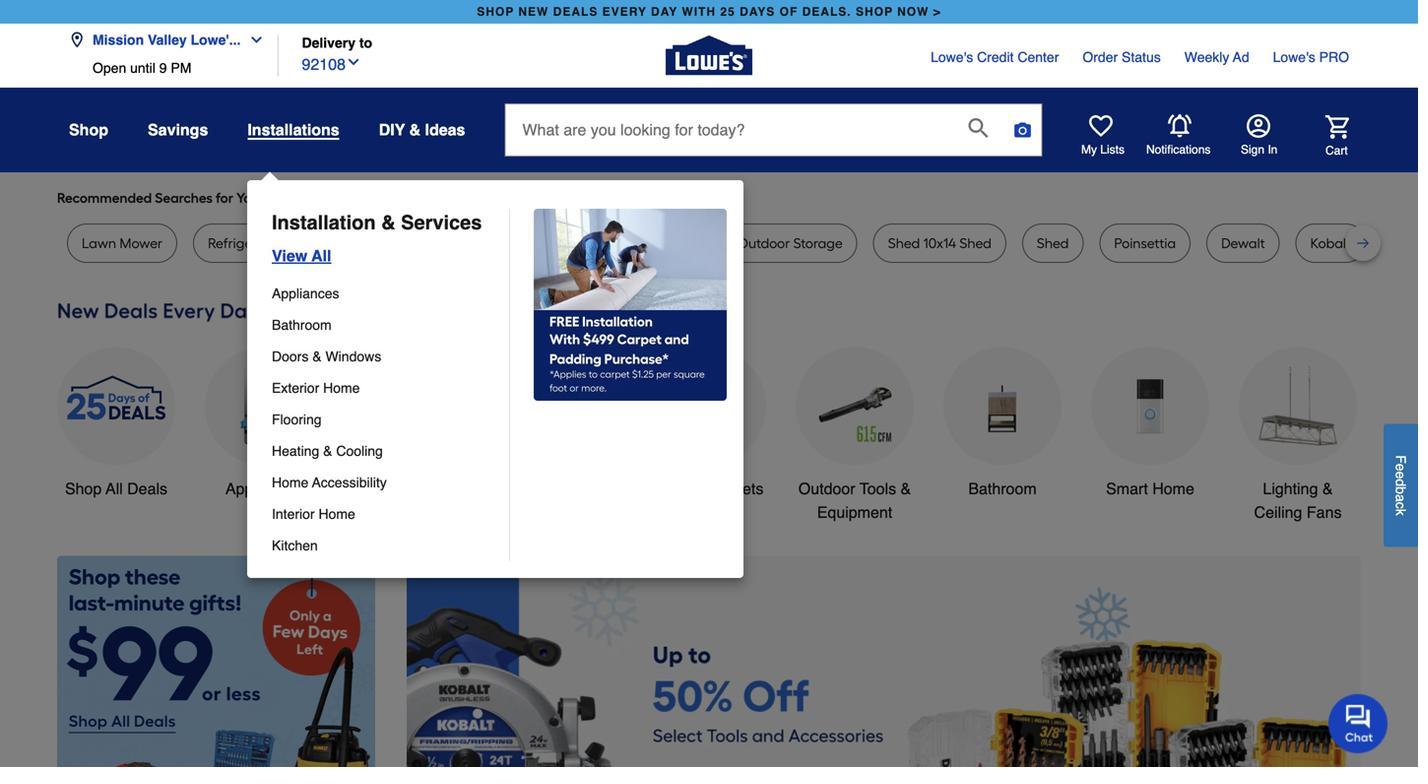 Task type: vqa. For each thing, say whether or not it's contained in the screenshot.
the faucets
yes



Task type: locate. For each thing, give the bounding box(es) containing it.
& inside lighting & ceiling fans
[[1323, 480, 1334, 498]]

heating
[[272, 443, 319, 459]]

kitchen for kitchen faucets
[[651, 480, 704, 498]]

door
[[328, 235, 358, 252]]

appliances
[[272, 286, 339, 302], [225, 480, 303, 498]]

center
[[1018, 49, 1060, 65]]

& inside button
[[409, 121, 421, 139]]

home right smart
[[1153, 480, 1195, 498]]

lowe's left credit at the right top of the page
[[931, 49, 974, 65]]

exterior home
[[272, 380, 360, 396]]

kitchen left faucets in the bottom of the page
[[651, 480, 704, 498]]

all inside the view all link
[[312, 247, 332, 265]]

my lists link
[[1082, 114, 1125, 158]]

2 lowe's from the left
[[1274, 49, 1316, 65]]

0 horizontal spatial shop
[[477, 5, 514, 19]]

lowe's left pro
[[1274, 49, 1316, 65]]

e up "b"
[[1394, 472, 1409, 479]]

appliances up interior
[[225, 480, 303, 498]]

&
[[409, 121, 421, 139], [381, 211, 396, 234], [313, 349, 322, 365], [323, 443, 333, 459], [901, 480, 912, 498], [1323, 480, 1334, 498]]

kitchen inside kitchen faucets link
[[651, 480, 704, 498]]

92108 button
[[302, 51, 362, 76]]

lowe'...
[[191, 32, 241, 48]]

1 horizontal spatial bathroom
[[969, 480, 1037, 498]]

all right view
[[312, 247, 332, 265]]

& right diy
[[409, 121, 421, 139]]

lowe's pro
[[1274, 49, 1350, 65]]

location image
[[69, 32, 85, 48]]

None search field
[[505, 103, 1043, 175]]

kitchen inside kitchen link
[[272, 538, 318, 554]]

exterior
[[272, 380, 319, 396]]

ad
[[1233, 49, 1250, 65]]

e up d
[[1394, 464, 1409, 472]]

lowe's credit center
[[931, 49, 1060, 65]]

order status
[[1083, 49, 1161, 65]]

f e e d b a c k button
[[1384, 424, 1419, 547]]

new deals every day during 25 days of deals image
[[57, 295, 1362, 328]]

credit
[[978, 49, 1014, 65]]

home for smart home
[[1153, 480, 1195, 498]]

0 horizontal spatial lowe's
[[931, 49, 974, 65]]

lowe's home improvement logo image
[[666, 12, 753, 99]]

& for ideas
[[409, 121, 421, 139]]

1 vertical spatial all
[[106, 480, 123, 498]]

heating & cooling
[[272, 443, 383, 459]]

order
[[1083, 49, 1118, 65]]

recommended searches for you
[[57, 190, 260, 206]]

0 vertical spatial bathroom link
[[272, 309, 496, 341]]

shop down open
[[69, 121, 108, 139]]

lowe's home improvement account image
[[1247, 114, 1271, 138]]

4 shed from the left
[[1037, 235, 1069, 252]]

to
[[360, 35, 373, 51]]

& right tools
[[901, 480, 912, 498]]

weekly
[[1185, 49, 1230, 65]]

shed outdoor storage
[[702, 235, 843, 252]]

diy
[[379, 121, 405, 139]]

0 horizontal spatial bathroom
[[272, 317, 332, 333]]

& up fans
[[1323, 480, 1334, 498]]

shop all deals link
[[57, 347, 175, 501]]

interior home link
[[272, 499, 496, 530]]

& up the home accessibility on the bottom
[[323, 443, 333, 459]]

kitchen down interior
[[272, 538, 318, 554]]

all inside shop all deals link
[[106, 480, 123, 498]]

home down the home accessibility on the bottom
[[319, 506, 356, 522]]

delivery
[[302, 35, 356, 51]]

all for view
[[312, 247, 332, 265]]

home up interior
[[272, 475, 309, 491]]

shed left 'outdoor'
[[702, 235, 734, 252]]

& up interior
[[381, 211, 396, 234]]

outdoor
[[738, 235, 790, 252]]

arrow right image
[[1325, 729, 1345, 748]]

lists
[[1101, 143, 1125, 157]]

bathroom link
[[272, 309, 496, 341], [944, 347, 1062, 501]]

& for services
[[381, 211, 396, 234]]

0 horizontal spatial kitchen
[[272, 538, 318, 554]]

lowe's
[[931, 49, 974, 65], [1274, 49, 1316, 65]]

Search Query text field
[[506, 104, 953, 156]]

all for shop
[[106, 480, 123, 498]]

1 horizontal spatial all
[[312, 247, 332, 265]]

mission
[[93, 32, 144, 48]]

cooling
[[336, 443, 383, 459]]

0 vertical spatial all
[[312, 247, 332, 265]]

25
[[721, 5, 736, 19]]

1 vertical spatial kitchen
[[272, 538, 318, 554]]

3 shed from the left
[[960, 235, 992, 252]]

1 horizontal spatial shop
[[856, 5, 894, 19]]

f e e d b a c k
[[1394, 456, 1409, 516]]

peel
[[451, 235, 477, 252]]

tools
[[860, 480, 897, 498]]

& right "doors"
[[313, 349, 322, 365]]

1 horizontal spatial bathroom link
[[944, 347, 1062, 501]]

interior
[[272, 506, 315, 522]]

deals.
[[803, 5, 852, 19]]

all
[[312, 247, 332, 265], [106, 480, 123, 498]]

chevron down image
[[241, 32, 264, 48]]

appliances link
[[272, 278, 496, 309], [205, 347, 323, 501]]

& inside 'link'
[[323, 443, 333, 459]]

k
[[1394, 509, 1409, 516]]

0 horizontal spatial bathroom link
[[272, 309, 496, 341]]

mower
[[120, 235, 163, 252]]

>
[[934, 5, 942, 19]]

1 horizontal spatial kitchen
[[651, 480, 704, 498]]

home accessibility
[[272, 475, 387, 491]]

0 vertical spatial shop
[[69, 121, 108, 139]]

delivery to
[[302, 35, 373, 51]]

1 lowe's from the left
[[931, 49, 974, 65]]

fans
[[1307, 503, 1342, 522]]

outdoor tools & equipment link
[[796, 347, 914, 525]]

shed for shed 10x14 shed
[[888, 235, 921, 252]]

my lists
[[1082, 143, 1125, 157]]

lighting
[[1264, 480, 1319, 498]]

exterior home link
[[272, 372, 496, 404]]

1 e from the top
[[1394, 464, 1409, 472]]

view all link
[[264, 236, 332, 268]]

pm
[[171, 60, 192, 76]]

appliances down view all
[[272, 286, 339, 302]]

0 vertical spatial kitchen
[[651, 480, 704, 498]]

1 vertical spatial shop
[[65, 480, 102, 498]]

2 shed from the left
[[888, 235, 921, 252]]

1 shed from the left
[[702, 235, 734, 252]]

shop left deals
[[65, 480, 102, 498]]

shop left now
[[856, 5, 894, 19]]

valley
[[148, 32, 187, 48]]

smart
[[1107, 480, 1149, 498]]

& inside outdoor tools & equipment
[[901, 480, 912, 498]]

all left deals
[[106, 480, 123, 498]]

bathroom
[[272, 317, 332, 333], [969, 480, 1037, 498]]

shop left new
[[477, 5, 514, 19]]

lowe's pro link
[[1274, 47, 1350, 67]]

c
[[1394, 502, 1409, 509]]

home
[[323, 380, 360, 396], [272, 475, 309, 491], [1153, 480, 1195, 498], [319, 506, 356, 522]]

shed left poinsettia
[[1037, 235, 1069, 252]]

shed for shed
[[1037, 235, 1069, 252]]

shed left 10x14
[[888, 235, 921, 252]]

search image
[[969, 118, 989, 138]]

home down windows
[[323, 380, 360, 396]]

shed right 10x14
[[960, 235, 992, 252]]

shop new deals every day with 25 days of deals. shop now >
[[477, 5, 942, 19]]

in
[[1268, 143, 1278, 157]]

cart
[[1326, 144, 1349, 157]]

doors & windows
[[272, 349, 382, 365]]

shed for shed outdoor storage
[[702, 235, 734, 252]]

savings
[[148, 121, 208, 139]]

my
[[1082, 143, 1098, 157]]

0 horizontal spatial all
[[106, 480, 123, 498]]

e
[[1394, 464, 1409, 472], [1394, 472, 1409, 479]]

0 vertical spatial appliances
[[272, 286, 339, 302]]

shop
[[477, 5, 514, 19], [856, 5, 894, 19]]

installation
[[272, 211, 376, 234]]

1 horizontal spatial lowe's
[[1274, 49, 1316, 65]]

toilet
[[624, 235, 657, 252]]



Task type: describe. For each thing, give the bounding box(es) containing it.
10x14
[[924, 235, 957, 252]]

1 vertical spatial bathroom link
[[944, 347, 1062, 501]]

for
[[216, 190, 233, 206]]

deals
[[127, 480, 168, 498]]

day
[[651, 5, 678, 19]]

home for interior home
[[319, 506, 356, 522]]

notifications
[[1147, 143, 1211, 157]]

free installation with $499 carpet and pad purchase. requires carpet $1.25 per square foot or more. image
[[510, 209, 727, 401]]

weekly ad
[[1185, 49, 1250, 65]]

storage
[[794, 235, 843, 252]]

cart button
[[1299, 115, 1350, 158]]

sign
[[1241, 143, 1265, 157]]

weekly ad link
[[1185, 47, 1250, 67]]

diy & ideas button
[[379, 112, 466, 148]]

days
[[740, 5, 776, 19]]

until
[[130, 60, 155, 76]]

& for ceiling
[[1323, 480, 1334, 498]]

view
[[272, 247, 308, 265]]

kitchen faucets
[[651, 480, 764, 498]]

lawn
[[82, 235, 116, 252]]

d
[[1394, 479, 1409, 487]]

interior
[[362, 235, 406, 252]]

9
[[159, 60, 167, 76]]

shed 10x14 shed
[[888, 235, 992, 252]]

shop for shop all deals
[[65, 480, 102, 498]]

you
[[237, 190, 260, 206]]

with
[[682, 5, 716, 19]]

door interior
[[328, 235, 406, 252]]

wallpaper
[[513, 235, 579, 252]]

0 vertical spatial bathroom
[[272, 317, 332, 333]]

accessibility
[[312, 475, 387, 491]]

shop all deals
[[65, 480, 168, 498]]

chevron down image
[[346, 54, 362, 70]]

outdoor
[[799, 480, 856, 498]]

lowe's home improvement cart image
[[1326, 115, 1350, 139]]

kitchen for kitchen
[[272, 538, 318, 554]]

1 shop from the left
[[477, 5, 514, 19]]

1 vertical spatial bathroom
[[969, 480, 1037, 498]]

b
[[1394, 487, 1409, 495]]

2 shop from the left
[[856, 5, 894, 19]]

lowe's home improvement lists image
[[1090, 114, 1113, 138]]

lowe's for lowe's credit center
[[931, 49, 974, 65]]

1 vertical spatial appliances link
[[205, 347, 323, 501]]

equipment
[[818, 503, 893, 522]]

pro
[[1320, 49, 1350, 65]]

2 e from the top
[[1394, 472, 1409, 479]]

recommended searches for you heading
[[57, 188, 1362, 208]]

& for windows
[[313, 349, 322, 365]]

heating & cooling link
[[272, 436, 496, 467]]

diy & ideas
[[379, 121, 466, 139]]

92108
[[302, 55, 346, 73]]

camera image
[[1013, 120, 1033, 140]]

stick
[[480, 235, 510, 252]]

kobalt
[[1311, 235, 1352, 252]]

interior home
[[272, 506, 356, 522]]

chat invite button image
[[1329, 694, 1389, 754]]

searches
[[155, 190, 213, 206]]

lowe's for lowe's pro
[[1274, 49, 1316, 65]]

& for cooling
[[323, 443, 333, 459]]

arrow left image
[[424, 729, 443, 748]]

shop new deals every day with 25 days of deals. shop now > link
[[473, 0, 946, 24]]

new
[[519, 5, 549, 19]]

lighting & ceiling fans
[[1255, 480, 1342, 522]]

1 vertical spatial appliances
[[225, 480, 303, 498]]

refrigerator
[[208, 235, 283, 252]]

lawn mower
[[82, 235, 163, 252]]

outdoor tools & equipment
[[799, 480, 912, 522]]

shop for shop
[[69, 121, 108, 139]]

recommended
[[57, 190, 152, 206]]

lowe's credit center link
[[931, 47, 1060, 67]]

home accessibility link
[[272, 467, 496, 499]]

shop button
[[69, 112, 108, 148]]

savings button
[[148, 112, 208, 148]]

lighting & ceiling fans link
[[1240, 347, 1358, 525]]

services
[[401, 211, 482, 234]]

smart home link
[[1092, 347, 1210, 501]]

peel stick wallpaper
[[451, 235, 579, 252]]

lowe's home improvement notification center image
[[1169, 114, 1192, 138]]

a
[[1394, 495, 1409, 502]]

open
[[93, 60, 126, 76]]

every
[[603, 5, 647, 19]]

home for exterior home
[[323, 380, 360, 396]]

deals
[[553, 5, 598, 19]]

ceiling
[[1255, 503, 1303, 522]]

flooring link
[[272, 404, 496, 436]]

dewalt
[[1222, 235, 1266, 252]]

kitchen link
[[272, 530, 496, 562]]

doors & windows link
[[272, 341, 496, 372]]

0 vertical spatial appliances link
[[272, 278, 496, 309]]

windows
[[326, 349, 382, 365]]

f
[[1394, 456, 1409, 464]]

up to 50 percent off select tools and accessories. image
[[407, 556, 1362, 768]]

flooring
[[272, 412, 322, 428]]

installations
[[248, 121, 340, 139]]

installation & services
[[272, 211, 482, 234]]

status
[[1122, 49, 1161, 65]]

shop these last-minute gifts. $99 or less. quantities are limited and won't last. image
[[57, 556, 375, 768]]

faucets
[[708, 480, 764, 498]]

order status link
[[1083, 47, 1161, 67]]



